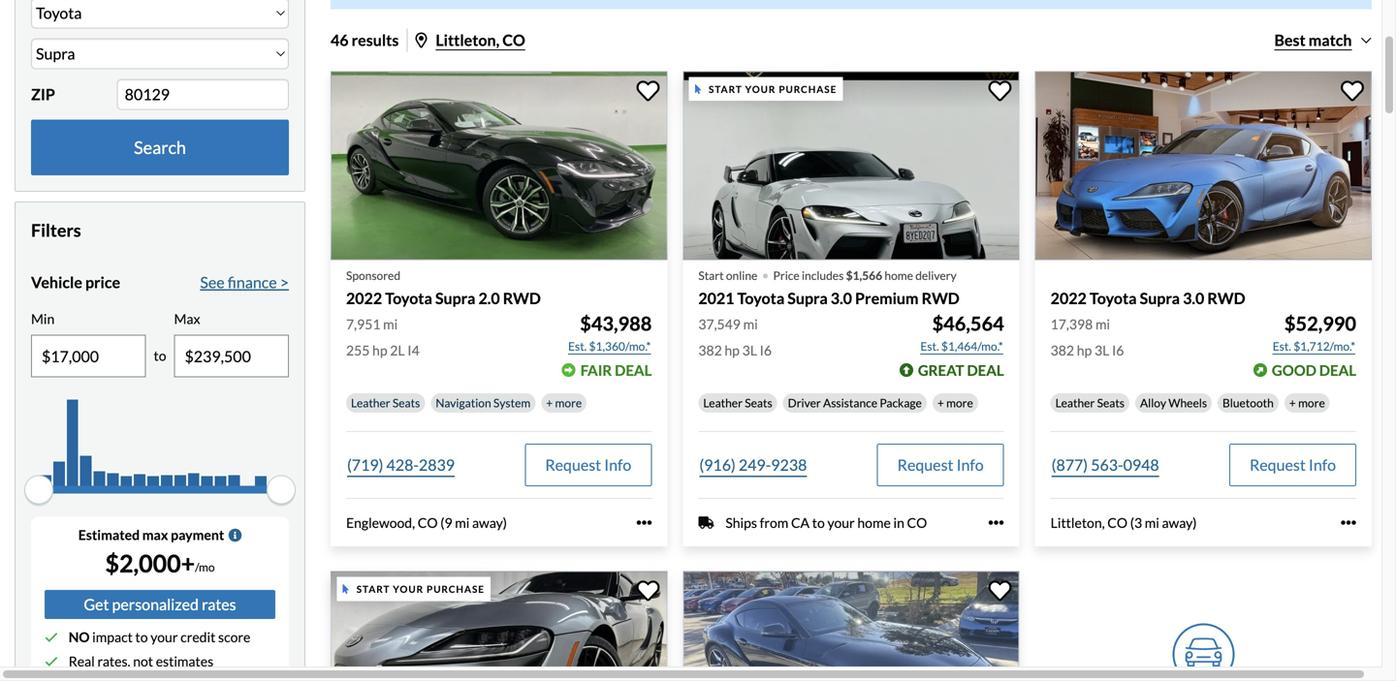 Task type: describe. For each thing, give the bounding box(es) containing it.
package
[[880, 396, 922, 410]]

mouse pointer image for ice gray metallic 2020 toyota supra 3.0 premium rwd coupe rear-wheel drive 8-speed automatic image
[[343, 585, 349, 595]]

info for ·
[[957, 456, 984, 475]]

toyota inside sponsored 2022 toyota supra 2.0 rwd
[[385, 289, 432, 308]]

from
[[760, 515, 789, 531]]

more for ·
[[947, 396, 973, 410]]

3 seats from the left
[[1097, 396, 1125, 410]]

no impact to your credit score
[[69, 630, 251, 646]]

ZIP telephone field
[[117, 79, 289, 110]]

3 deal from the left
[[1320, 362, 1357, 379]]

fair deal
[[581, 362, 652, 379]]

premium
[[855, 289, 919, 308]]

(916) 249-9238
[[700, 456, 807, 475]]

bluetooth
[[1223, 396, 1274, 410]]

supra inside sponsored 2022 toyota supra 2.0 rwd
[[435, 289, 476, 308]]

request info for toyota
[[545, 456, 632, 475]]

(916)
[[700, 456, 736, 475]]

2.0
[[479, 289, 500, 308]]

$1,566
[[846, 269, 883, 283]]

filters
[[31, 220, 81, 241]]

3 request info button from the left
[[1230, 444, 1357, 487]]

est. $1,464/mo.* button
[[920, 337, 1004, 356]]

navigation system
[[436, 396, 531, 410]]

leather for ·
[[703, 396, 743, 410]]

truck image
[[699, 515, 714, 531]]

not
[[133, 654, 153, 670]]

$52,990
[[1285, 312, 1357, 335]]

0948
[[1124, 456, 1160, 475]]

map marker alt image
[[415, 32, 427, 48]]

request info for ·
[[898, 456, 984, 475]]

3.0 inside start online · price includes $1,566 home delivery 2021 toyota supra 3.0 premium rwd
[[831, 289, 852, 308]]

mi right (9
[[455, 515, 470, 531]]

online
[[726, 269, 758, 283]]

finance
[[228, 273, 277, 292]]

46 results
[[331, 30, 399, 49]]

zip
[[31, 85, 55, 104]]

$43,988
[[580, 312, 652, 335]]

leather seats for toyota
[[351, 396, 420, 410]]

see finance > link
[[200, 271, 289, 294]]

+ for ·
[[938, 396, 944, 410]]

driver assistance package
[[788, 396, 922, 410]]

est. for toyota
[[568, 339, 587, 353]]

7,951 mi 255 hp 2l i4
[[346, 316, 420, 359]]

real rates, not estimates
[[69, 654, 214, 670]]

vehicle
[[31, 273, 82, 292]]

3 leather seats from the left
[[1056, 396, 1125, 410]]

(877) 563-0948 button
[[1051, 444, 1161, 487]]

includes
[[802, 269, 844, 283]]

estimated
[[78, 527, 140, 544]]

37,549
[[699, 316, 741, 333]]

min
[[31, 311, 55, 327]]

17,398
[[1051, 316, 1093, 333]]

2022 toyota supra 3.0 rwd
[[1051, 289, 1246, 308]]

deal for ·
[[967, 362, 1004, 379]]

3 leather from the left
[[1056, 396, 1095, 410]]

2 ellipsis h image from the left
[[1341, 516, 1357, 531]]

est. $1,712/mo.* button
[[1272, 337, 1357, 356]]

ca
[[791, 515, 810, 531]]

hp inside 17,398 mi 382 hp 3l i6
[[1077, 342, 1092, 359]]

purchase for ice gray metallic 2020 toyota supra 3.0 premium rwd coupe rear-wheel drive 8-speed automatic image
[[427, 584, 485, 595]]

mouse pointer image for 2021 toyota supra 3.0 premium rwd coupe rear-wheel drive automatic image
[[695, 84, 701, 94]]

littleton, co button
[[415, 30, 525, 49]]

vehicle price
[[31, 273, 120, 292]]

co for englewood, co (9 mi away)
[[418, 515, 438, 531]]

start for 2021 toyota supra 3.0 premium rwd coupe rear-wheel drive automatic image
[[709, 83, 743, 95]]

2 2022 from the left
[[1051, 289, 1087, 308]]

46
[[331, 30, 349, 49]]

3 more from the left
[[1299, 396, 1325, 410]]

estimated max payment
[[78, 527, 224, 544]]

3l for $52,990
[[1095, 342, 1110, 359]]

(3
[[1131, 515, 1143, 531]]

in
[[894, 515, 905, 531]]

255
[[346, 342, 370, 359]]

(877) 563-0948
[[1052, 456, 1160, 475]]

7,951
[[346, 316, 381, 333]]

home inside start online · price includes $1,566 home delivery 2021 toyota supra 3.0 premium rwd
[[885, 269, 913, 283]]

3 toyota from the left
[[1090, 289, 1137, 308]]

info circle image
[[228, 529, 242, 543]]

rates
[[202, 596, 236, 615]]

$46,564
[[933, 312, 1004, 335]]

littleton, co
[[436, 30, 525, 49]]

1 ellipsis h image from the left
[[989, 516, 1004, 531]]

249-
[[739, 456, 771, 475]]

purchase for 2021 toyota supra 3.0 premium rwd coupe rear-wheel drive automatic image
[[779, 83, 837, 95]]

great
[[918, 362, 965, 379]]

hp for ·
[[725, 342, 740, 359]]

17,398 mi 382 hp 3l i6
[[1051, 316, 1124, 359]]

2839
[[419, 456, 455, 475]]

37,549 mi 382 hp 3l i6
[[699, 316, 772, 359]]

request for toyota
[[545, 456, 601, 475]]

get
[[84, 596, 109, 615]]

$1,464/mo.*
[[942, 339, 1003, 353]]

no
[[69, 630, 90, 646]]

start your purchase for 2021 toyota supra 3.0 premium rwd coupe rear-wheel drive automatic image
[[709, 83, 837, 95]]

start your purchase link
[[331, 572, 671, 682]]

rates,
[[97, 654, 130, 670]]

nocturnal 2022 toyota supra 3.0 rwd coupe rear-wheel drive 8-speed automatic image
[[683, 572, 1020, 682]]

co right in
[[907, 515, 927, 531]]

start online · price includes $1,566 home delivery 2021 toyota supra 3.0 premium rwd
[[699, 257, 960, 308]]

3 request info from the left
[[1250, 456, 1336, 475]]

ships
[[726, 515, 757, 531]]

2021
[[699, 289, 735, 308]]

3 info from the left
[[1309, 456, 1336, 475]]

wheels
[[1169, 396, 1207, 410]]

3 + more from the left
[[1290, 396, 1325, 410]]

i4
[[408, 342, 420, 359]]

ships from ca to your home in co
[[726, 515, 927, 531]]

$2,000+
[[105, 550, 195, 579]]

1 check image from the top
[[45, 631, 58, 645]]

max
[[174, 311, 200, 327]]

(877)
[[1052, 456, 1088, 475]]

co for littleton, co
[[503, 30, 525, 49]]

est. $1,360/mo.* button
[[567, 337, 652, 356]]

0 vertical spatial to
[[154, 348, 166, 364]]

good deal
[[1272, 362, 1357, 379]]

impact
[[92, 630, 133, 646]]



Task type: locate. For each thing, give the bounding box(es) containing it.
0 horizontal spatial toyota
[[385, 289, 432, 308]]

1 deal from the left
[[615, 362, 652, 379]]

0 horizontal spatial request info
[[545, 456, 632, 475]]

rwd inside start online · price includes $1,566 home delivery 2021 toyota supra 3.0 premium rwd
[[922, 289, 960, 308]]

hp
[[372, 342, 388, 359], [725, 342, 740, 359], [1077, 342, 1092, 359]]

2 info from the left
[[957, 456, 984, 475]]

1 horizontal spatial +
[[938, 396, 944, 410]]

more for toyota
[[555, 396, 582, 410]]

1 leather seats from the left
[[351, 396, 420, 410]]

3 rwd from the left
[[1208, 289, 1246, 308]]

tungsten 2022 toyota supra 3.0 rwd coupe rear-wheel drive 8-speed automatic image
[[1035, 71, 1372, 261]]

2 horizontal spatial request info button
[[1230, 444, 1357, 487]]

1 vertical spatial purchase
[[427, 584, 485, 595]]

leather for toyota
[[351, 396, 390, 410]]

max
[[142, 527, 168, 544]]

1 horizontal spatial deal
[[967, 362, 1004, 379]]

seats down 'i4'
[[393, 396, 420, 410]]

1 + more from the left
[[546, 396, 582, 410]]

$43,988 est. $1,360/mo.*
[[568, 312, 652, 353]]

2 horizontal spatial toyota
[[1090, 289, 1137, 308]]

1 leather from the left
[[351, 396, 390, 410]]

1 horizontal spatial toyota
[[738, 289, 785, 308]]

sponsored 2022 toyota supra 2.0 rwd
[[346, 269, 541, 308]]

1 vertical spatial start your purchase
[[357, 584, 485, 595]]

1 horizontal spatial info
[[957, 456, 984, 475]]

1 horizontal spatial request
[[898, 456, 954, 475]]

mi right 17,398
[[1096, 316, 1110, 333]]

1 horizontal spatial hp
[[725, 342, 740, 359]]

info
[[604, 456, 632, 475], [957, 456, 984, 475], [1309, 456, 1336, 475]]

Max field
[[175, 336, 288, 377]]

rwd
[[503, 289, 541, 308], [922, 289, 960, 308], [1208, 289, 1246, 308]]

2 horizontal spatial est.
[[1273, 339, 1292, 353]]

2 + from the left
[[938, 396, 944, 410]]

littleton,
[[436, 30, 500, 49], [1051, 515, 1105, 531]]

search button
[[31, 120, 289, 176]]

ice gray metallic 2020 toyota supra 3.0 premium rwd coupe rear-wheel drive 8-speed automatic image
[[331, 572, 668, 682]]

Min field
[[32, 336, 145, 377]]

0 horizontal spatial supra
[[435, 289, 476, 308]]

hp inside 7,951 mi 255 hp 2l i4
[[372, 342, 388, 359]]

0 horizontal spatial est.
[[568, 339, 587, 353]]

+ more down good deal
[[1290, 396, 1325, 410]]

0 horizontal spatial hp
[[372, 342, 388, 359]]

2 3.0 from the left
[[1183, 289, 1205, 308]]

to right min field
[[154, 348, 166, 364]]

382 down 17,398
[[1051, 342, 1075, 359]]

request info down bluetooth
[[1250, 456, 1336, 475]]

2 request info button from the left
[[877, 444, 1004, 487]]

seats left the driver
[[745, 396, 773, 410]]

leather seats left alloy
[[1056, 396, 1125, 410]]

littleton, co (3 mi away)
[[1051, 515, 1197, 531]]

price
[[773, 269, 800, 283]]

toyota up 17,398 mi 382 hp 3l i6
[[1090, 289, 1137, 308]]

0 vertical spatial mouse pointer image
[[695, 84, 701, 94]]

2l
[[390, 342, 405, 359]]

request info button
[[525, 444, 652, 487], [877, 444, 1004, 487], [1230, 444, 1357, 487]]

0 horizontal spatial more
[[555, 396, 582, 410]]

sponsored
[[346, 269, 401, 283]]

request info button down bluetooth
[[1230, 444, 1357, 487]]

credit
[[181, 630, 216, 646]]

request info down fair
[[545, 456, 632, 475]]

1 horizontal spatial mouse pointer image
[[695, 84, 701, 94]]

leather
[[351, 396, 390, 410], [703, 396, 743, 410], [1056, 396, 1095, 410]]

3.0
[[831, 289, 852, 308], [1183, 289, 1205, 308]]

to
[[154, 348, 166, 364], [813, 515, 825, 531], [135, 630, 148, 646]]

driver
[[788, 396, 821, 410]]

info down the fair deal
[[604, 456, 632, 475]]

est. inside $46,564 est. $1,464/mo.*
[[921, 339, 939, 353]]

563-
[[1091, 456, 1124, 475]]

littleton, for littleton, co (3 mi away)
[[1051, 515, 1105, 531]]

request info button up in
[[877, 444, 1004, 487]]

to up the real rates, not estimates
[[135, 630, 148, 646]]

1 horizontal spatial ellipsis h image
[[1341, 516, 1357, 531]]

1 horizontal spatial littleton,
[[1051, 515, 1105, 531]]

3 supra from the left
[[1140, 289, 1180, 308]]

1 horizontal spatial est.
[[921, 339, 939, 353]]

1 + from the left
[[546, 396, 553, 410]]

littleton, left (3 on the bottom right of the page
[[1051, 515, 1105, 531]]

1 horizontal spatial away)
[[1162, 515, 1197, 531]]

see
[[200, 273, 225, 292]]

1 horizontal spatial leather seats
[[703, 396, 773, 410]]

check image
[[45, 631, 58, 645], [45, 655, 58, 669]]

2 horizontal spatial rwd
[[1208, 289, 1246, 308]]

i6 down ·
[[760, 342, 772, 359]]

0 horizontal spatial 382
[[699, 342, 722, 359]]

hp for toyota
[[372, 342, 388, 359]]

supra inside start online · price includes $1,566 home delivery 2021 toyota supra 3.0 premium rwd
[[788, 289, 828, 308]]

2 request info from the left
[[898, 456, 984, 475]]

est. up great on the right bottom of page
[[921, 339, 939, 353]]

0 horizontal spatial away)
[[472, 515, 507, 531]]

to right ca
[[813, 515, 825, 531]]

0 vertical spatial check image
[[45, 631, 58, 645]]

check image left real
[[45, 655, 58, 669]]

1 horizontal spatial start your purchase
[[709, 83, 837, 95]]

2 leather from the left
[[703, 396, 743, 410]]

2 hp from the left
[[725, 342, 740, 359]]

1 horizontal spatial 2022
[[1051, 289, 1087, 308]]

hp inside "37,549 mi 382 hp 3l i6"
[[725, 342, 740, 359]]

2 leather seats from the left
[[703, 396, 773, 410]]

428-
[[386, 456, 419, 475]]

more down fair
[[555, 396, 582, 410]]

est.
[[568, 339, 587, 353], [921, 339, 939, 353], [1273, 339, 1292, 353]]

1 vertical spatial home
[[858, 515, 891, 531]]

home
[[885, 269, 913, 283], [858, 515, 891, 531]]

+ more for ·
[[938, 396, 973, 410]]

1 vertical spatial mouse pointer image
[[343, 585, 349, 595]]

get personalized rates button
[[45, 591, 275, 620]]

382 inside 17,398 mi 382 hp 3l i6
[[1051, 342, 1075, 359]]

info down good deal
[[1309, 456, 1336, 475]]

request info up in
[[898, 456, 984, 475]]

co right map marker alt image
[[503, 30, 525, 49]]

(916) 249-9238 button
[[699, 444, 808, 487]]

1 382 from the left
[[699, 342, 722, 359]]

info down "great deal"
[[957, 456, 984, 475]]

hp left 2l
[[372, 342, 388, 359]]

start your purchase
[[709, 83, 837, 95], [357, 584, 485, 595]]

good
[[1272, 362, 1317, 379]]

leather up (877)
[[1056, 396, 1095, 410]]

1 request info button from the left
[[525, 444, 652, 487]]

1 horizontal spatial seats
[[745, 396, 773, 410]]

request for ·
[[898, 456, 954, 475]]

ellipsis h image
[[637, 516, 652, 531]]

0 horizontal spatial leather seats
[[351, 396, 420, 410]]

assistance
[[823, 396, 878, 410]]

start inside start online · price includes $1,566 home delivery 2021 toyota supra 3.0 premium rwd
[[699, 269, 724, 283]]

0 horizontal spatial request
[[545, 456, 601, 475]]

rwd inside sponsored 2022 toyota supra 2.0 rwd
[[503, 289, 541, 308]]

1 horizontal spatial to
[[154, 348, 166, 364]]

>
[[280, 273, 289, 292]]

2 seats from the left
[[745, 396, 773, 410]]

2 horizontal spatial leather seats
[[1056, 396, 1125, 410]]

great deal
[[918, 362, 1004, 379]]

2 rwd from the left
[[922, 289, 960, 308]]

mouse pointer image
[[695, 84, 701, 94], [343, 585, 349, 595]]

0 vertical spatial purchase
[[779, 83, 837, 95]]

0 horizontal spatial deal
[[615, 362, 652, 379]]

toyota down online
[[738, 289, 785, 308]]

englewood, co (9 mi away)
[[346, 515, 507, 531]]

request info button for toyota
[[525, 444, 652, 487]]

mi inside "37,549 mi 382 hp 3l i6"
[[743, 316, 758, 333]]

mi for $46,564
[[743, 316, 758, 333]]

1 horizontal spatial request info
[[898, 456, 984, 475]]

2 horizontal spatial request info
[[1250, 456, 1336, 475]]

co left (3 on the bottom right of the page
[[1108, 515, 1128, 531]]

0 horizontal spatial i6
[[760, 342, 772, 359]]

1 vertical spatial start
[[699, 269, 724, 283]]

2 horizontal spatial request
[[1250, 456, 1306, 475]]

start for ice gray metallic 2020 toyota supra 3.0 premium rwd coupe rear-wheel drive 8-speed automatic image
[[357, 584, 390, 595]]

est. inside $52,990 est. $1,712/mo.*
[[1273, 339, 1292, 353]]

hp down 37,549
[[725, 342, 740, 359]]

mi inside 7,951 mi 255 hp 2l i4
[[383, 316, 398, 333]]

0 horizontal spatial info
[[604, 456, 632, 475]]

i6 for $52,990
[[1112, 342, 1124, 359]]

0 horizontal spatial 3.0
[[831, 289, 852, 308]]

away) for englewood, co (9 mi away)
[[472, 515, 507, 531]]

est. up good
[[1273, 339, 1292, 353]]

0 vertical spatial home
[[885, 269, 913, 283]]

1 2022 from the left
[[346, 289, 382, 308]]

i6 inside 17,398 mi 382 hp 3l i6
[[1112, 342, 1124, 359]]

2 request from the left
[[898, 456, 954, 475]]

0 horizontal spatial +
[[546, 396, 553, 410]]

1 vertical spatial to
[[813, 515, 825, 531]]

1 more from the left
[[555, 396, 582, 410]]

0 horizontal spatial start your purchase
[[357, 584, 485, 595]]

$46,564 est. $1,464/mo.*
[[921, 312, 1004, 353]]

2 horizontal spatial + more
[[1290, 396, 1325, 410]]

3l down online
[[743, 342, 757, 359]]

1 toyota from the left
[[385, 289, 432, 308]]

1 horizontal spatial purchase
[[779, 83, 837, 95]]

0 horizontal spatial request info button
[[525, 444, 652, 487]]

2 horizontal spatial leather
[[1056, 396, 1095, 410]]

mi for $52,990
[[1096, 316, 1110, 333]]

away) right (3 on the bottom right of the page
[[1162, 515, 1197, 531]]

0 horizontal spatial to
[[135, 630, 148, 646]]

0 horizontal spatial rwd
[[503, 289, 541, 308]]

$2,000+ /mo
[[105, 550, 215, 579]]

est. inside '$43,988 est. $1,360/mo.*'
[[568, 339, 587, 353]]

2 horizontal spatial more
[[1299, 396, 1325, 410]]

leather seats up (916) 249-9238
[[703, 396, 773, 410]]

1 3l from the left
[[743, 342, 757, 359]]

toyota inside start online · price includes $1,566 home delivery 2021 toyota supra 3.0 premium rwd
[[738, 289, 785, 308]]

1 rwd from the left
[[503, 289, 541, 308]]

real
[[69, 654, 95, 670]]

away)
[[472, 515, 507, 531], [1162, 515, 1197, 531]]

away) right (9
[[472, 515, 507, 531]]

co left (9
[[418, 515, 438, 531]]

leather down 255
[[351, 396, 390, 410]]

results
[[352, 30, 399, 49]]

+ more down "great deal"
[[938, 396, 973, 410]]

382 down 37,549
[[699, 342, 722, 359]]

littleton, for littleton, co
[[436, 30, 500, 49]]

3l down 2022 toyota supra 3.0 rwd on the right of the page
[[1095, 342, 1110, 359]]

navigation
[[436, 396, 491, 410]]

request info button for ·
[[877, 444, 1004, 487]]

3 + from the left
[[1290, 396, 1296, 410]]

deal down the $1,360/mo.*
[[615, 362, 652, 379]]

+
[[546, 396, 553, 410], [938, 396, 944, 410], [1290, 396, 1296, 410]]

1 away) from the left
[[472, 515, 507, 531]]

2021 toyota supra 3.0 premium rwd coupe rear-wheel drive automatic image
[[683, 71, 1020, 261]]

purchase
[[779, 83, 837, 95], [427, 584, 485, 595]]

mouse pointer image inside the start your purchase link
[[343, 585, 349, 595]]

2022 inside sponsored 2022 toyota supra 2.0 rwd
[[346, 289, 382, 308]]

0 vertical spatial start your purchase
[[709, 83, 837, 95]]

3 request from the left
[[1250, 456, 1306, 475]]

englewood,
[[346, 515, 415, 531]]

0 vertical spatial littleton,
[[436, 30, 500, 49]]

get personalized rates
[[84, 596, 236, 615]]

3l
[[743, 342, 757, 359], [1095, 342, 1110, 359]]

mi
[[383, 316, 398, 333], [743, 316, 758, 333], [1096, 316, 1110, 333], [455, 515, 470, 531], [1145, 515, 1160, 531]]

9238
[[771, 456, 807, 475]]

1 est. from the left
[[568, 339, 587, 353]]

2 horizontal spatial to
[[813, 515, 825, 531]]

1 request from the left
[[545, 456, 601, 475]]

1 horizontal spatial 3.0
[[1183, 289, 1205, 308]]

1 seats from the left
[[393, 396, 420, 410]]

(719) 428-2839 button
[[346, 444, 456, 487]]

1 i6 from the left
[[760, 342, 772, 359]]

2 horizontal spatial hp
[[1077, 342, 1092, 359]]

score
[[218, 630, 251, 646]]

1 supra from the left
[[435, 289, 476, 308]]

leather up (916)
[[703, 396, 743, 410]]

0 horizontal spatial 2022
[[346, 289, 382, 308]]

0 vertical spatial start
[[709, 83, 743, 95]]

1 hp from the left
[[372, 342, 388, 359]]

3l inside 17,398 mi 382 hp 3l i6
[[1095, 342, 1110, 359]]

3 est. from the left
[[1273, 339, 1292, 353]]

start your purchase for ice gray metallic 2020 toyota supra 3.0 premium rwd coupe rear-wheel drive 8-speed automatic image
[[357, 584, 485, 595]]

1 horizontal spatial 3l
[[1095, 342, 1110, 359]]

382 for $52,990
[[1051, 342, 1075, 359]]

2 supra from the left
[[788, 289, 828, 308]]

estimates
[[156, 654, 214, 670]]

0 horizontal spatial purchase
[[427, 584, 485, 595]]

1 horizontal spatial i6
[[1112, 342, 1124, 359]]

leather seats down 2l
[[351, 396, 420, 410]]

2 horizontal spatial deal
[[1320, 362, 1357, 379]]

your
[[745, 83, 776, 95], [828, 515, 855, 531], [393, 584, 424, 595], [151, 630, 178, 646]]

0 horizontal spatial mouse pointer image
[[343, 585, 349, 595]]

1 info from the left
[[604, 456, 632, 475]]

request info button up ellipsis h image
[[525, 444, 652, 487]]

2 vertical spatial to
[[135, 630, 148, 646]]

2 check image from the top
[[45, 655, 58, 669]]

est. for ·
[[921, 339, 939, 353]]

figure
[[39, 400, 281, 488]]

mi right 37,549
[[743, 316, 758, 333]]

more down good deal
[[1299, 396, 1325, 410]]

1 horizontal spatial supra
[[788, 289, 828, 308]]

leather seats
[[351, 396, 420, 410], [703, 396, 773, 410], [1056, 396, 1125, 410]]

mi up 2l
[[383, 316, 398, 333]]

mi inside 17,398 mi 382 hp 3l i6
[[1096, 316, 1110, 333]]

0 horizontal spatial 3l
[[743, 342, 757, 359]]

seats for toyota
[[393, 396, 420, 410]]

2 horizontal spatial +
[[1290, 396, 1296, 410]]

away) for littleton, co (3 mi away)
[[1162, 515, 1197, 531]]

1 request info from the left
[[545, 456, 632, 475]]

i6 down 2022 toyota supra 3.0 rwd on the right of the page
[[1112, 342, 1124, 359]]

+ right system
[[546, 396, 553, 410]]

$1,360/mo.*
[[589, 339, 651, 353]]

i6 for $46,564
[[760, 342, 772, 359]]

littleton, right map marker alt image
[[436, 30, 500, 49]]

0 horizontal spatial + more
[[546, 396, 582, 410]]

deal for toyota
[[615, 362, 652, 379]]

1 vertical spatial littleton,
[[1051, 515, 1105, 531]]

2 more from the left
[[947, 396, 973, 410]]

co for littleton, co (3 mi away)
[[1108, 515, 1128, 531]]

1 vertical spatial check image
[[45, 655, 58, 669]]

check image left no
[[45, 631, 58, 645]]

2 away) from the left
[[1162, 515, 1197, 531]]

home left in
[[858, 515, 891, 531]]

2 382 from the left
[[1051, 342, 1075, 359]]

1 3.0 from the left
[[831, 289, 852, 308]]

3l inside "37,549 mi 382 hp 3l i6"
[[743, 342, 757, 359]]

alloy
[[1141, 396, 1167, 410]]

2 3l from the left
[[1095, 342, 1110, 359]]

2022 down sponsored
[[346, 289, 382, 308]]

+ down good
[[1290, 396, 1296, 410]]

fair
[[581, 362, 612, 379]]

toyota
[[385, 289, 432, 308], [738, 289, 785, 308], [1090, 289, 1137, 308]]

+ more for toyota
[[546, 396, 582, 410]]

2 horizontal spatial seats
[[1097, 396, 1125, 410]]

1 horizontal spatial rwd
[[922, 289, 960, 308]]

system
[[494, 396, 531, 410]]

2 + more from the left
[[938, 396, 973, 410]]

toyota down sponsored
[[385, 289, 432, 308]]

0 horizontal spatial littleton,
[[436, 30, 500, 49]]

$52,990 est. $1,712/mo.*
[[1273, 312, 1357, 353]]

(719)
[[347, 456, 384, 475]]

info for toyota
[[604, 456, 632, 475]]

+ for toyota
[[546, 396, 553, 410]]

2 est. from the left
[[921, 339, 939, 353]]

more down "great deal"
[[947, 396, 973, 410]]

2022 up 17,398
[[1051, 289, 1087, 308]]

2 horizontal spatial supra
[[1140, 289, 1180, 308]]

+ more down fair
[[546, 396, 582, 410]]

deal down $1,712/mo.*
[[1320, 362, 1357, 379]]

0 horizontal spatial seats
[[393, 396, 420, 410]]

2 horizontal spatial info
[[1309, 456, 1336, 475]]

seats for ·
[[745, 396, 773, 410]]

est. up fair
[[568, 339, 587, 353]]

alloy wheels
[[1141, 396, 1207, 410]]

1 horizontal spatial request info button
[[877, 444, 1004, 487]]

search
[[134, 137, 186, 158]]

2 deal from the left
[[967, 362, 1004, 379]]

3l for $46,564
[[743, 342, 757, 359]]

black 2022 toyota supra 2.0 rwd coupe rear-wheel drive automatic image
[[331, 71, 668, 261]]

1 horizontal spatial leather
[[703, 396, 743, 410]]

deal
[[615, 362, 652, 379], [967, 362, 1004, 379], [1320, 362, 1357, 379]]

supra
[[435, 289, 476, 308], [788, 289, 828, 308], [1140, 289, 1180, 308]]

1 horizontal spatial + more
[[938, 396, 973, 410]]

i6 inside "37,549 mi 382 hp 3l i6"
[[760, 342, 772, 359]]

2 toyota from the left
[[738, 289, 785, 308]]

mi for $43,988
[[383, 316, 398, 333]]

+ down great on the right bottom of page
[[938, 396, 944, 410]]

home up premium
[[885, 269, 913, 283]]

382 for $46,564
[[699, 342, 722, 359]]

seats left alloy
[[1097, 396, 1125, 410]]

2 vertical spatial start
[[357, 584, 390, 595]]

2 i6 from the left
[[1112, 342, 1124, 359]]

382 inside "37,549 mi 382 hp 3l i6"
[[699, 342, 722, 359]]

0 horizontal spatial ellipsis h image
[[989, 516, 1004, 531]]

/mo
[[195, 561, 215, 575]]

hp down 17,398
[[1077, 342, 1092, 359]]

382
[[699, 342, 722, 359], [1051, 342, 1075, 359]]

·
[[762, 257, 770, 292]]

(719) 428-2839
[[347, 456, 455, 475]]

leather seats for ·
[[703, 396, 773, 410]]

deal down $1,464/mo.*
[[967, 362, 1004, 379]]

0 horizontal spatial leather
[[351, 396, 390, 410]]

mi right (3 on the bottom right of the page
[[1145, 515, 1160, 531]]

fbg new inventory icon image
[[1173, 624, 1235, 682]]

1 horizontal spatial 382
[[1051, 342, 1075, 359]]

1 horizontal spatial more
[[947, 396, 973, 410]]

ellipsis h image
[[989, 516, 1004, 531], [1341, 516, 1357, 531]]

3 hp from the left
[[1077, 342, 1092, 359]]



Task type: vqa. For each thing, say whether or not it's contained in the screenshot.
THE + MORE for Toyota
yes



